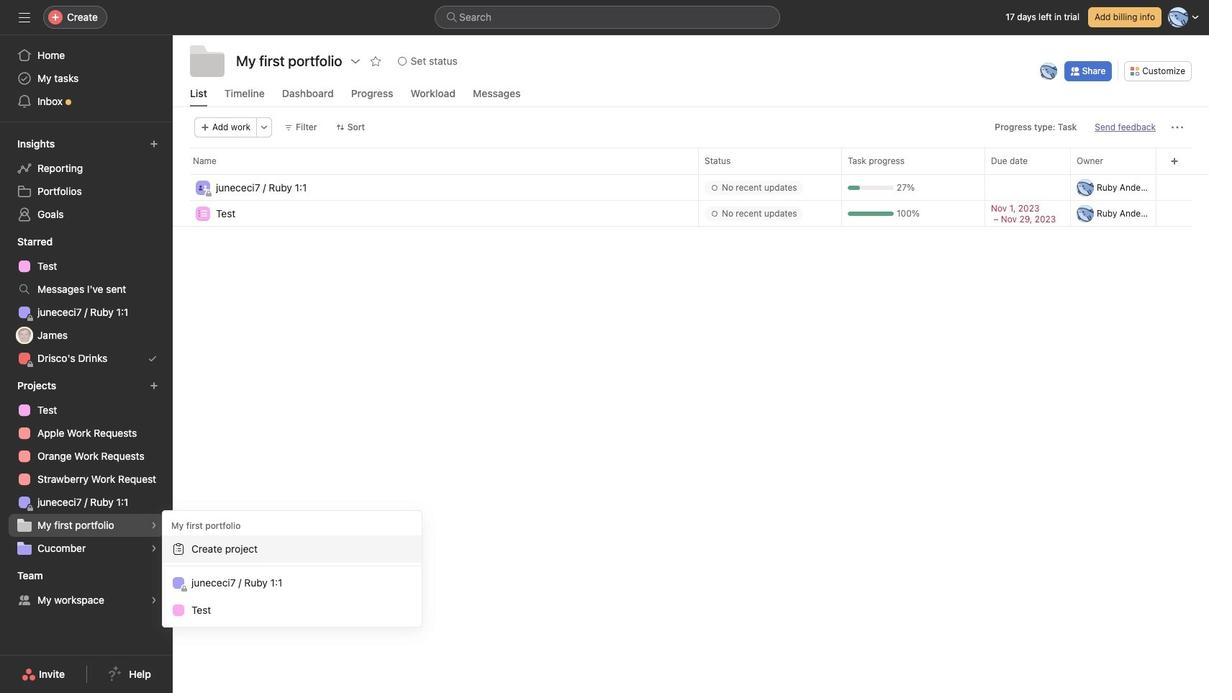Task type: locate. For each thing, give the bounding box(es) containing it.
people image
[[199, 183, 207, 192]]

new insights image
[[150, 140, 158, 148]]

menu item
[[163, 535, 422, 563]]

see details, my first portfolio image
[[150, 521, 158, 530]]

row
[[173, 148, 1209, 174], [173, 173, 1209, 175], [173, 174, 1209, 202], [173, 200, 1209, 228]]

3 row from the top
[[173, 174, 1209, 202]]

more actions image
[[260, 123, 269, 132]]

list image
[[199, 209, 207, 218]]

see details, cucomber image
[[150, 544, 158, 553]]

list box
[[435, 6, 780, 29]]

show options image
[[350, 55, 361, 67]]

starred element
[[0, 229, 173, 373]]

projects element
[[0, 373, 173, 563]]

global element
[[0, 35, 173, 122]]

insights element
[[0, 131, 173, 229]]

more actions image
[[1172, 122, 1183, 133]]

1 row from the top
[[173, 148, 1209, 174]]

cell
[[173, 174, 699, 202], [698, 174, 842, 201], [1070, 174, 1165, 201], [173, 200, 699, 228], [698, 200, 842, 227], [1070, 200, 1165, 227]]

add field image
[[1170, 157, 1179, 166]]



Task type: describe. For each thing, give the bounding box(es) containing it.
new project or portfolio image
[[150, 381, 158, 390]]

see details, my workspace image
[[150, 596, 158, 605]]

2 row from the top
[[173, 173, 1209, 175]]

add to starred image
[[370, 55, 381, 67]]

teams element
[[0, 563, 173, 615]]

remove image
[[1153, 209, 1162, 218]]

4 row from the top
[[173, 200, 1209, 228]]

remove image
[[1153, 183, 1162, 192]]

hide sidebar image
[[19, 12, 30, 23]]



Task type: vqa. For each thing, say whether or not it's contained in the screenshot.
My tasks
no



